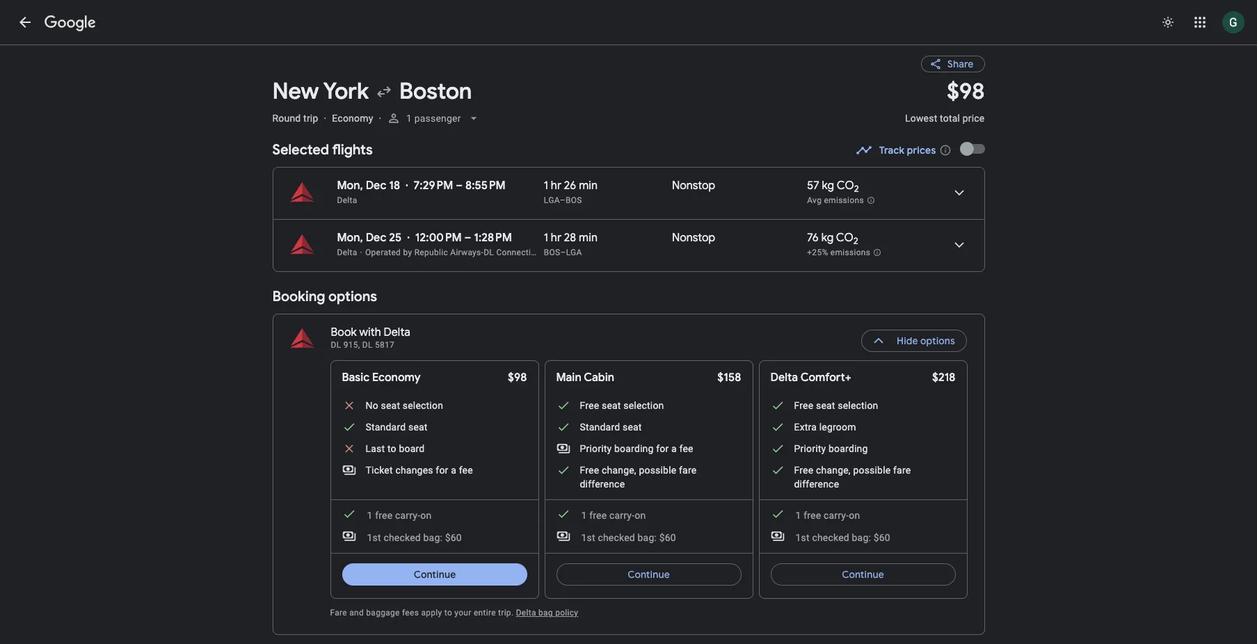 Task type: vqa. For each thing, say whether or not it's contained in the screenshot.
+25%
yes



Task type: describe. For each thing, give the bounding box(es) containing it.
1 vertical spatial economy
[[372, 371, 421, 385]]

track
[[879, 144, 905, 157]]

board
[[399, 443, 425, 454]]

ticket changes for a fee
[[366, 465, 473, 476]]

1 passenger button
[[382, 102, 486, 135]]

7:29 pm
[[414, 179, 453, 193]]

with
[[359, 326, 381, 340]]

delta inside book with delta dl 915, dl 5817
[[384, 326, 410, 340]]

1 free carry-on for main cabin
[[581, 510, 646, 521]]

1 horizontal spatial  image
[[379, 113, 382, 124]]

carry- for basic economy
[[395, 510, 420, 521]]

co for 57 kg co
[[837, 179, 854, 193]]

legroom
[[819, 422, 856, 433]]

delta down "mon, dec 18"
[[337, 196, 357, 205]]

lga inside 1 hr 26 min lga – bos
[[544, 196, 560, 205]]

free down main cabin
[[580, 400, 599, 411]]

carry- for main cabin
[[610, 510, 635, 521]]

mon, dec 18
[[337, 179, 400, 193]]

book
[[331, 326, 357, 340]]

dl down 1:28 pm text box
[[484, 248, 494, 257]]

0 horizontal spatial to
[[388, 443, 396, 454]]

mon, for mon, dec 25
[[337, 231, 363, 245]]

25
[[389, 231, 402, 245]]

standard seat for cabin
[[580, 422, 642, 433]]

mon, for mon, dec 18
[[337, 179, 363, 193]]

extra
[[794, 422, 817, 433]]

fare
[[330, 608, 347, 618]]

57
[[807, 179, 820, 193]]

1 inside 1 hr 26 min lga – bos
[[544, 179, 548, 193]]

on for comfort+
[[849, 510, 860, 521]]

1st for economy
[[367, 532, 381, 543]]

– up 'airways-'
[[464, 231, 471, 245]]

comfort+
[[801, 371, 852, 385]]

change, for delta comfort+
[[816, 465, 851, 476]]

Flight numbers DL 915, DL 5817 text field
[[331, 340, 395, 350]]

difference for comfort+
[[794, 479, 839, 490]]

min for 1 hr 26 min
[[579, 179, 598, 193]]

76 kg co 2
[[807, 231, 859, 247]]

+25% emissions
[[807, 248, 871, 258]]

1:28 pm
[[474, 231, 512, 245]]

0 vertical spatial economy
[[332, 113, 373, 124]]

1 passenger
[[407, 113, 461, 124]]

passenger
[[415, 113, 461, 124]]

total
[[940, 113, 960, 124]]

98 us dollars element
[[947, 77, 985, 106]]

change, for main cabin
[[602, 465, 637, 476]]

selected
[[272, 141, 329, 159]]

– inside 1 hr 26 min lga – bos
[[560, 196, 566, 205]]

hide options
[[897, 335, 956, 347]]

bag
[[539, 608, 553, 618]]

$158
[[718, 371, 741, 385]]

continue for delta comfort+
[[842, 568, 884, 581]]

go back image
[[17, 14, 33, 31]]

round trip
[[272, 113, 318, 124]]

nonstop flight. element for 1 hr 26 min
[[672, 179, 715, 195]]

price
[[963, 113, 985, 124]]

fees
[[402, 608, 419, 618]]

1st checked bag: $60 for delta comfort+
[[796, 532, 891, 543]]

share
[[948, 58, 974, 70]]

+25%
[[807, 248, 828, 258]]

none text field containing $98
[[905, 77, 985, 136]]

flight details. departing flight on monday, december 18. leaves laguardia airport at 7:29 pm on monday, december 18 and arrives at boston logan international airport at 8:55 pm on monday, december 18. image
[[942, 176, 976, 209]]

free for cabin
[[590, 510, 607, 521]]

new york
[[272, 77, 369, 106]]

shuttle
[[556, 248, 584, 257]]

basic
[[342, 371, 370, 385]]

$60 for comfort+
[[874, 532, 891, 543]]

mon, dec 25
[[337, 231, 402, 245]]

booking options
[[272, 288, 377, 305]]

main
[[556, 371, 582, 385]]

operated
[[365, 248, 401, 257]]

12:00 pm – 1:28 pm
[[415, 231, 512, 245]]

avg emissions
[[807, 196, 864, 205]]

76
[[807, 231, 819, 245]]

seat for comfort+
[[816, 400, 835, 411]]

915,
[[344, 340, 360, 350]]

priority boarding for a fee
[[580, 443, 694, 454]]

by
[[403, 248, 412, 257]]

free seat selection for delta comfort+
[[794, 400, 878, 411]]

delta bag policy link
[[516, 608, 578, 618]]

basic economy
[[342, 371, 421, 385]]

republic
[[414, 248, 448, 257]]

emissions for 76 kg co
[[831, 248, 871, 258]]

book with delta dl 915, dl 5817
[[331, 326, 410, 350]]

baggage
[[366, 608, 400, 618]]

round
[[272, 113, 301, 124]]

share button
[[921, 56, 985, 72]]

selection for comfort+
[[838, 400, 878, 411]]

18
[[389, 179, 400, 193]]

selection for economy
[[403, 400, 443, 411]]

possible for delta comfort+
[[853, 465, 891, 476]]

8:55 pm
[[465, 179, 506, 193]]

$98 for $98
[[508, 371, 527, 385]]

seat up board
[[408, 422, 428, 433]]

26
[[564, 179, 576, 193]]

bag: for comfort+
[[852, 532, 871, 543]]

cabin
[[584, 371, 615, 385]]

operated by republic airways-dl connection-dl shuttle
[[365, 248, 584, 257]]

1st for comfort+
[[796, 532, 810, 543]]

bos inside 1 hr 26 min lga – bos
[[566, 196, 582, 205]]

1 continue button from the left
[[342, 558, 527, 591]]

– right 7:29 pm
[[456, 179, 463, 193]]

main content containing new york
[[272, 45, 985, 644]]

2 for 76 kg co
[[854, 235, 859, 247]]

12:00 pm
[[415, 231, 462, 245]]

hide options button
[[862, 324, 968, 358]]

1 free carry-on for basic economy
[[367, 510, 432, 521]]

Departure time: 7:29 PM. text field
[[414, 179, 453, 193]]

entire
[[474, 608, 496, 618]]

free change, possible fare difference for comfort+
[[794, 465, 911, 490]]

selection for cabin
[[624, 400, 664, 411]]

possible for main cabin
[[639, 465, 677, 476]]

on for economy
[[420, 510, 432, 521]]

dec for 25
[[366, 231, 387, 245]]

nonstop for 1 hr 28 min
[[672, 231, 715, 245]]

boarding for main cabin
[[614, 443, 654, 454]]

booking
[[272, 288, 325, 305]]

hide
[[897, 335, 919, 347]]

flights
[[332, 141, 373, 159]]

free for comfort+
[[804, 510, 821, 521]]

trip
[[303, 113, 318, 124]]

kg for 76
[[822, 231, 834, 245]]

$60 for cabin
[[659, 532, 676, 543]]

delta comfort+
[[771, 371, 852, 385]]



Task type: locate. For each thing, give the bounding box(es) containing it.
seat up the extra legroom
[[816, 400, 835, 411]]

1 fare from the left
[[679, 465, 697, 476]]

standard seat for economy
[[366, 422, 428, 433]]

min right 26
[[579, 179, 598, 193]]

1 horizontal spatial fare
[[893, 465, 911, 476]]

first checked bag costs 60 us dollars element for delta comfort+
[[771, 530, 891, 545]]

0 horizontal spatial continue button
[[342, 558, 527, 591]]

1 vertical spatial bos
[[544, 248, 561, 257]]

2 change, from the left
[[816, 465, 851, 476]]

2 first checked bag costs 60 us dollars element from the left
[[556, 530, 676, 545]]

1 horizontal spatial standard
[[580, 422, 620, 433]]

1 vertical spatial  image
[[360, 248, 363, 257]]

dl down with in the left bottom of the page
[[362, 340, 373, 350]]

checked for delta comfort+
[[812, 532, 850, 543]]

policy
[[555, 608, 578, 618]]

1 horizontal spatial free seat selection
[[794, 400, 878, 411]]

2 carry- from the left
[[610, 510, 635, 521]]

free seat selection
[[580, 400, 664, 411], [794, 400, 878, 411]]

2 free change, possible fare difference from the left
[[794, 465, 911, 490]]

main cabin
[[556, 371, 615, 385]]

2 1st from the left
[[581, 532, 595, 543]]

difference down "priority boarding for a fee"
[[580, 479, 625, 490]]

2 1 free carry-on from the left
[[581, 510, 646, 521]]

2 horizontal spatial carry-
[[824, 510, 849, 521]]

0 vertical spatial lga
[[544, 196, 560, 205]]

priority
[[580, 443, 612, 454], [794, 443, 826, 454]]

seat
[[381, 400, 400, 411], [602, 400, 621, 411], [816, 400, 835, 411], [408, 422, 428, 433], [623, 422, 642, 433]]

0 vertical spatial min
[[579, 179, 598, 193]]

2 priority from the left
[[794, 443, 826, 454]]

2 mon, from the top
[[337, 231, 363, 245]]

3 selection from the left
[[838, 400, 878, 411]]

min inside the 1 hr 28 min bos – lga
[[579, 231, 598, 245]]

1st
[[367, 532, 381, 543], [581, 532, 595, 543], [796, 532, 810, 543]]

seat right no
[[381, 400, 400, 411]]

7:29 pm – 8:55 pm
[[414, 179, 506, 193]]

1 horizontal spatial difference
[[794, 479, 839, 490]]

a for ticket changes for a fee
[[451, 465, 456, 476]]

to
[[388, 443, 396, 454], [444, 608, 452, 618]]

1 horizontal spatial $60
[[659, 532, 676, 543]]

 image left the 1 passenger
[[379, 113, 382, 124]]

difference for cabin
[[580, 479, 625, 490]]

Arrival time: 8:55 PM. text field
[[465, 179, 506, 193]]

learn more about tracked prices image
[[939, 144, 952, 157]]

free down "priority boarding for a fee"
[[580, 465, 599, 476]]

delta down the mon, dec 25
[[337, 248, 357, 257]]

delta up 5817
[[384, 326, 410, 340]]

hr for 28
[[551, 231, 562, 245]]

2 horizontal spatial 1 free carry-on
[[796, 510, 860, 521]]

standard seat up "priority boarding for a fee"
[[580, 422, 642, 433]]

kg for 57
[[822, 179, 834, 193]]

2 free seat selection from the left
[[794, 400, 878, 411]]

0 horizontal spatial continue
[[413, 568, 456, 581]]

main content
[[272, 45, 985, 644]]

0 horizontal spatial a
[[451, 465, 456, 476]]

2 standard from the left
[[580, 422, 620, 433]]

1 checked from the left
[[384, 532, 421, 543]]

dl down 'book' in the left bottom of the page
[[331, 340, 341, 350]]

0 horizontal spatial checked
[[384, 532, 421, 543]]

1 free seat selection from the left
[[580, 400, 664, 411]]

list
[[273, 168, 984, 271]]

trip.
[[498, 608, 514, 618]]

hr inside the 1 hr 28 min bos – lga
[[551, 231, 562, 245]]

3 1st checked bag: $60 from the left
[[796, 532, 891, 543]]

free change, possible fare difference down "priority boarding for a fee"
[[580, 465, 697, 490]]

mon, down flights
[[337, 179, 363, 193]]

3 continue from the left
[[842, 568, 884, 581]]

Departure time: 12:00 PM. text field
[[415, 231, 462, 245]]

kg inside 57 kg co 2
[[822, 179, 834, 193]]

lga inside the 1 hr 28 min bos – lga
[[566, 248, 582, 257]]

0 horizontal spatial options
[[329, 288, 377, 305]]

0 horizontal spatial difference
[[580, 479, 625, 490]]

hr
[[551, 179, 562, 193], [551, 231, 562, 245]]

options for booking options
[[329, 288, 377, 305]]

free down priority boarding
[[794, 465, 814, 476]]

bos down 26
[[566, 196, 582, 205]]

$98 for $98 lowest total price
[[947, 77, 985, 106]]

1 vertical spatial to
[[444, 608, 452, 618]]

0 horizontal spatial 1 free carry-on
[[367, 510, 432, 521]]

new
[[272, 77, 319, 106]]

1 horizontal spatial bag:
[[638, 532, 657, 543]]

change,
[[602, 465, 637, 476], [816, 465, 851, 476]]

0 horizontal spatial 1st checked bag: $60
[[367, 532, 462, 543]]

1 hr from the top
[[551, 179, 562, 193]]

0 horizontal spatial fare
[[679, 465, 697, 476]]

dec for 18
[[366, 179, 387, 193]]

0 horizontal spatial carry-
[[395, 510, 420, 521]]

options for hide options
[[921, 335, 956, 347]]

airways-
[[450, 248, 484, 257]]

1 horizontal spatial first checked bag costs 60 us dollars element
[[556, 530, 676, 545]]

fee
[[680, 443, 694, 454], [459, 465, 473, 476]]

lowest
[[905, 113, 938, 124]]

New York to Boston and back text field
[[272, 77, 889, 106]]

$218
[[932, 371, 956, 385]]

and
[[349, 608, 364, 618]]

1 vertical spatial $98
[[508, 371, 527, 385]]

list inside main content
[[273, 168, 984, 271]]

0 horizontal spatial $60
[[445, 532, 462, 543]]

standard
[[366, 422, 406, 433], [580, 422, 620, 433]]

2 horizontal spatial $60
[[874, 532, 891, 543]]

difference
[[580, 479, 625, 490], [794, 479, 839, 490]]

return flight on monday, december 25. leaves boston logan international airport at 12:00 pm on monday, december 25 and arrives at laguardia airport at 1:28 pm on monday, december 25. element
[[337, 231, 512, 245]]

1st checked bag: $60 for basic economy
[[367, 532, 462, 543]]

$60
[[445, 532, 462, 543], [659, 532, 676, 543], [874, 532, 891, 543]]

1 vertical spatial mon,
[[337, 231, 363, 245]]

1 change, from the left
[[602, 465, 637, 476]]

priority for comfort+
[[794, 443, 826, 454]]

continue button
[[342, 558, 527, 591], [556, 558, 741, 591], [771, 558, 956, 591]]

first checked bag costs 60 us dollars element for basic economy
[[342, 530, 462, 545]]

on for cabin
[[635, 510, 646, 521]]

1 horizontal spatial options
[[921, 335, 956, 347]]

change appearance image
[[1152, 6, 1185, 39]]

carry- down priority boarding
[[824, 510, 849, 521]]

1 horizontal spatial 1st
[[581, 532, 595, 543]]

options up 'book' in the left bottom of the page
[[329, 288, 377, 305]]

hr inside 1 hr 26 min lga – bos
[[551, 179, 562, 193]]

$98
[[947, 77, 985, 106], [508, 371, 527, 385]]

continue button for main
[[556, 558, 741, 591]]

change, down priority boarding
[[816, 465, 851, 476]]

1 horizontal spatial free change, possible fare difference
[[794, 465, 911, 490]]

hr left 26
[[551, 179, 562, 193]]

1 dec from the top
[[366, 179, 387, 193]]

selection up board
[[403, 400, 443, 411]]

1 vertical spatial emissions
[[831, 248, 871, 258]]

1 boarding from the left
[[614, 443, 654, 454]]

emissions down 57 kg co 2
[[824, 196, 864, 205]]

5817
[[375, 340, 395, 350]]

2 continue from the left
[[628, 568, 670, 581]]

1 mon, from the top
[[337, 179, 363, 193]]

0 horizontal spatial standard seat
[[366, 422, 428, 433]]

standard for economy
[[366, 422, 406, 433]]

a
[[672, 443, 677, 454], [451, 465, 456, 476]]

1 horizontal spatial lga
[[566, 248, 582, 257]]

0 vertical spatial kg
[[822, 179, 834, 193]]

bag: for cabin
[[638, 532, 657, 543]]

last to board
[[366, 443, 425, 454]]

1 horizontal spatial selection
[[624, 400, 664, 411]]

0 vertical spatial $98
[[947, 77, 985, 106]]

– down 26
[[560, 196, 566, 205]]

2 min from the top
[[579, 231, 598, 245]]

selection
[[403, 400, 443, 411], [624, 400, 664, 411], [838, 400, 878, 411]]

1 vertical spatial min
[[579, 231, 598, 245]]

1 horizontal spatial free
[[590, 510, 607, 521]]

standard for cabin
[[580, 422, 620, 433]]

for
[[656, 443, 669, 454], [436, 465, 448, 476]]

1 vertical spatial for
[[436, 465, 448, 476]]

0 vertical spatial mon,
[[337, 179, 363, 193]]

change, down "priority boarding for a fee"
[[602, 465, 637, 476]]

bos right connection- on the left of the page
[[544, 248, 561, 257]]

2 nonstop from the top
[[672, 231, 715, 245]]

first checked bag costs 60 us dollars element for main cabin
[[556, 530, 676, 545]]

free
[[375, 510, 393, 521], [590, 510, 607, 521], [804, 510, 821, 521]]

2 horizontal spatial continue
[[842, 568, 884, 581]]

connection-
[[496, 248, 543, 257]]

kg inside 76 kg co 2
[[822, 231, 834, 245]]

$98 up price
[[947, 77, 985, 106]]

1 standard seat from the left
[[366, 422, 428, 433]]

– down 28
[[561, 248, 566, 257]]

dec left 18
[[366, 179, 387, 193]]

2 checked from the left
[[598, 532, 635, 543]]

2 bag: from the left
[[638, 532, 657, 543]]

kg right 57
[[822, 179, 834, 193]]

2 standard seat from the left
[[580, 422, 642, 433]]

2 on from the left
[[635, 510, 646, 521]]

fee for ticket changes for a fee
[[459, 465, 473, 476]]

prices
[[907, 144, 936, 157]]

1 inside 1 passenger popup button
[[407, 113, 412, 124]]

0 horizontal spatial free change, possible fare difference
[[580, 465, 697, 490]]

extra legroom
[[794, 422, 856, 433]]

1 1st from the left
[[367, 532, 381, 543]]

2 free from the left
[[590, 510, 607, 521]]

0 vertical spatial a
[[672, 443, 677, 454]]

0 vertical spatial nonstop flight. element
[[672, 179, 715, 195]]

2 for 57 kg co
[[854, 183, 859, 195]]

3 checked from the left
[[812, 532, 850, 543]]

2 fare from the left
[[893, 465, 911, 476]]

bos
[[566, 196, 582, 205], [544, 248, 561, 257]]

1 first checked bag costs 60 us dollars element from the left
[[342, 530, 462, 545]]

28
[[564, 231, 576, 245]]

economy up no seat selection
[[372, 371, 421, 385]]

1 horizontal spatial boarding
[[829, 443, 868, 454]]

 image
[[379, 113, 382, 124], [360, 248, 363, 257]]

2 dec from the top
[[366, 231, 387, 245]]

0 vertical spatial emissions
[[824, 196, 864, 205]]

emissions for 57 kg co
[[824, 196, 864, 205]]

2 horizontal spatial continue button
[[771, 558, 956, 591]]

2 horizontal spatial selection
[[838, 400, 878, 411]]

2 $60 from the left
[[659, 532, 676, 543]]

1 horizontal spatial possible
[[853, 465, 891, 476]]

nonstop for 1 hr 26 min
[[672, 179, 715, 193]]

free seat selection up legroom
[[794, 400, 878, 411]]

2 difference from the left
[[794, 479, 839, 490]]

1 priority from the left
[[580, 443, 612, 454]]

0 horizontal spatial free seat selection
[[580, 400, 664, 411]]

list containing mon, dec 18
[[273, 168, 984, 271]]

emissions down 76 kg co 2
[[831, 248, 871, 258]]

your
[[455, 608, 472, 618]]

1 continue from the left
[[413, 568, 456, 581]]

selection up "priority boarding for a fee"
[[624, 400, 664, 411]]

checked for basic economy
[[384, 532, 421, 543]]

york
[[323, 77, 369, 106]]

0 horizontal spatial lga
[[544, 196, 560, 205]]

–
[[456, 179, 463, 193], [560, 196, 566, 205], [464, 231, 471, 245], [561, 248, 566, 257]]

1 1st checked bag: $60 from the left
[[367, 532, 462, 543]]

1 horizontal spatial fee
[[680, 443, 694, 454]]

continue for main cabin
[[628, 568, 670, 581]]

boarding for delta comfort+
[[829, 443, 868, 454]]

2 1st checked bag: $60 from the left
[[581, 532, 676, 543]]

57 kg co 2
[[807, 179, 859, 195]]

1st for cabin
[[581, 532, 595, 543]]

apply
[[421, 608, 442, 618]]

loading results progress bar
[[0, 45, 1257, 47]]

standard up "priority boarding for a fee"
[[580, 422, 620, 433]]

3 on from the left
[[849, 510, 860, 521]]

3 $60 from the left
[[874, 532, 891, 543]]

0 horizontal spatial priority
[[580, 443, 612, 454]]

seat for economy
[[381, 400, 400, 411]]

1 vertical spatial nonstop flight. element
[[672, 231, 715, 247]]

no
[[366, 400, 378, 411]]

1 nonstop from the top
[[672, 179, 715, 193]]

2 horizontal spatial on
[[849, 510, 860, 521]]

mon, left 25
[[337, 231, 363, 245]]

0 vertical spatial nonstop
[[672, 179, 715, 193]]

1 possible from the left
[[639, 465, 677, 476]]

2 selection from the left
[[624, 400, 664, 411]]

boarding
[[614, 443, 654, 454], [829, 443, 868, 454]]

1 horizontal spatial change,
[[816, 465, 851, 476]]

1 free from the left
[[375, 510, 393, 521]]

1 hr 28 min bos – lga
[[544, 231, 598, 257]]

options inside dropdown button
[[921, 335, 956, 347]]

1 horizontal spatial continue
[[628, 568, 670, 581]]

difference down priority boarding
[[794, 479, 839, 490]]

possible down priority boarding
[[853, 465, 891, 476]]

possible down "priority boarding for a fee"
[[639, 465, 677, 476]]

min for 1 hr 28 min
[[579, 231, 598, 245]]

1 bag: from the left
[[423, 532, 443, 543]]

1 horizontal spatial carry-
[[610, 510, 635, 521]]

1 free change, possible fare difference from the left
[[580, 465, 697, 490]]

1 vertical spatial kg
[[822, 231, 834, 245]]

co up avg emissions
[[837, 179, 854, 193]]

ticket
[[366, 465, 393, 476]]

3 1st from the left
[[796, 532, 810, 543]]

free for economy
[[375, 510, 393, 521]]

 image
[[324, 113, 327, 124]]

$98 inside $98 lowest total price
[[947, 77, 985, 106]]

fare and baggage fees apply to your entire trip. delta bag policy
[[330, 608, 578, 618]]

3 1 free carry-on from the left
[[796, 510, 860, 521]]

1 nonstop flight. element from the top
[[672, 179, 715, 195]]

bag:
[[423, 532, 443, 543], [638, 532, 657, 543], [852, 532, 871, 543]]

1 inside the 1 hr 28 min bos – lga
[[544, 231, 548, 245]]

min
[[579, 179, 598, 193], [579, 231, 598, 245]]

0 vertical spatial bos
[[566, 196, 582, 205]]

standard up last to board
[[366, 422, 406, 433]]

no seat selection
[[366, 400, 443, 411]]

1
[[407, 113, 412, 124], [544, 179, 548, 193], [544, 231, 548, 245], [367, 510, 373, 521], [581, 510, 587, 521], [796, 510, 801, 521]]

– inside the 1 hr 28 min bos – lga
[[561, 248, 566, 257]]

 image down the mon, dec 25
[[360, 248, 363, 257]]

fare for $158
[[679, 465, 697, 476]]

0 horizontal spatial free
[[375, 510, 393, 521]]

0 vertical spatial hr
[[551, 179, 562, 193]]

departing flight on monday, december 18. leaves laguardia airport at 7:29 pm on monday, december 18 and arrives at boston logan international airport at 8:55 pm on monday, december 18. element
[[337, 179, 506, 193]]

free up 'extra'
[[794, 400, 814, 411]]

total duration 1 hr 26 min. element
[[544, 179, 672, 195]]

1 vertical spatial co
[[836, 231, 854, 245]]

1 1 free carry-on from the left
[[367, 510, 432, 521]]

carry-
[[395, 510, 420, 521], [610, 510, 635, 521], [824, 510, 849, 521]]

1 $60 from the left
[[445, 532, 462, 543]]

1 vertical spatial lga
[[566, 248, 582, 257]]

None text field
[[905, 77, 985, 136]]

continue
[[413, 568, 456, 581], [628, 568, 670, 581], [842, 568, 884, 581]]

2 boarding from the left
[[829, 443, 868, 454]]

1 selection from the left
[[403, 400, 443, 411]]

1 vertical spatial hr
[[551, 231, 562, 245]]

3 free from the left
[[804, 510, 821, 521]]

0 horizontal spatial standard
[[366, 422, 406, 433]]

0 horizontal spatial bos
[[544, 248, 561, 257]]

3 continue button from the left
[[771, 558, 956, 591]]

2 inside 76 kg co 2
[[854, 235, 859, 247]]

1 standard from the left
[[366, 422, 406, 433]]

1 vertical spatial nonstop
[[672, 231, 715, 245]]

co for 76 kg co
[[836, 231, 854, 245]]

seat down cabin
[[602, 400, 621, 411]]

0 horizontal spatial fee
[[459, 465, 473, 476]]

delta left bag
[[516, 608, 536, 618]]

lga down 28
[[566, 248, 582, 257]]

for for boarding
[[656, 443, 669, 454]]

dl left shuttle
[[543, 248, 554, 257]]

1st checked bag: $60
[[367, 532, 462, 543], [581, 532, 676, 543], [796, 532, 891, 543]]

bos inside the 1 hr 28 min bos – lga
[[544, 248, 561, 257]]

min inside 1 hr 26 min lga – bos
[[579, 179, 598, 193]]

options right hide at the right bottom of page
[[921, 335, 956, 347]]

1 horizontal spatial 1 free carry-on
[[581, 510, 646, 521]]

fee for priority boarding for a fee
[[680, 443, 694, 454]]

seat up "priority boarding for a fee"
[[623, 422, 642, 433]]

1 on from the left
[[420, 510, 432, 521]]

$60 for economy
[[445, 532, 462, 543]]

hr left 28
[[551, 231, 562, 245]]

priority boarding
[[794, 443, 868, 454]]

delta
[[337, 196, 357, 205], [337, 248, 357, 257], [384, 326, 410, 340], [771, 371, 798, 385], [516, 608, 536, 618]]

1 vertical spatial 2
[[854, 235, 859, 247]]

1 horizontal spatial priority
[[794, 443, 826, 454]]

3 carry- from the left
[[824, 510, 849, 521]]

standard seat up last to board
[[366, 422, 428, 433]]

nonstop flight. element for 1 hr 28 min
[[672, 231, 715, 247]]

track prices
[[879, 144, 936, 157]]

economy down york
[[332, 113, 373, 124]]

3 bag: from the left
[[852, 532, 871, 543]]

1st checked bag: $60 for main cabin
[[581, 532, 676, 543]]

1 difference from the left
[[580, 479, 625, 490]]

free change, possible fare difference down priority boarding
[[794, 465, 911, 490]]

2 up avg emissions
[[854, 183, 859, 195]]

$98 left main
[[508, 371, 527, 385]]

0 horizontal spatial 1st
[[367, 532, 381, 543]]

avg
[[807, 196, 822, 205]]

2 continue button from the left
[[556, 558, 741, 591]]

2 inside 57 kg co 2
[[854, 183, 859, 195]]

fare for $218
[[893, 465, 911, 476]]

flight details. return flight on monday, december 25. leaves boston logan international airport at 12:00 pm on monday, december 25 and arrives at laguardia airport at 1:28 pm on monday, december 25. image
[[942, 228, 976, 262]]

0 vertical spatial options
[[329, 288, 377, 305]]

free change, possible fare difference for cabin
[[580, 465, 697, 490]]

co inside 76 kg co 2
[[836, 231, 854, 245]]

3 first checked bag costs 60 us dollars element from the left
[[771, 530, 891, 545]]

kg
[[822, 179, 834, 193], [822, 231, 834, 245]]

0 vertical spatial 2
[[854, 183, 859, 195]]

kg right 76
[[822, 231, 834, 245]]

co up +25% emissions
[[836, 231, 854, 245]]

first checked bag costs 60 us dollars element
[[342, 530, 462, 545], [556, 530, 676, 545], [771, 530, 891, 545]]

hr for 26
[[551, 179, 562, 193]]

0 horizontal spatial change,
[[602, 465, 637, 476]]

min right 28
[[579, 231, 598, 245]]

selected flights
[[272, 141, 373, 159]]

to right last
[[388, 443, 396, 454]]

carry- down "priority boarding for a fee"
[[610, 510, 635, 521]]

0 horizontal spatial selection
[[403, 400, 443, 411]]

for for changes
[[436, 465, 448, 476]]

economy
[[332, 113, 373, 124], [372, 371, 421, 385]]

co
[[837, 179, 854, 193], [836, 231, 854, 245]]

2 nonstop flight. element from the top
[[672, 231, 715, 247]]

free seat selection down cabin
[[580, 400, 664, 411]]

2 horizontal spatial first checked bag costs 60 us dollars element
[[771, 530, 891, 545]]

1 horizontal spatial on
[[635, 510, 646, 521]]

a for priority boarding for a fee
[[672, 443, 677, 454]]

2 horizontal spatial checked
[[812, 532, 850, 543]]

total duration 1 hr 28 min. element
[[544, 231, 672, 247]]

2 horizontal spatial free
[[804, 510, 821, 521]]

1 horizontal spatial a
[[672, 443, 677, 454]]

continue button for delta
[[771, 558, 956, 591]]

0 horizontal spatial on
[[420, 510, 432, 521]]

selection up legroom
[[838, 400, 878, 411]]

2 hr from the top
[[551, 231, 562, 245]]

1 horizontal spatial $98
[[947, 77, 985, 106]]

nonstop flight. element
[[672, 179, 715, 195], [672, 231, 715, 247]]

checked for main cabin
[[598, 532, 635, 543]]

1 horizontal spatial 1st checked bag: $60
[[581, 532, 676, 543]]

0 horizontal spatial bag:
[[423, 532, 443, 543]]

nonstop
[[672, 179, 715, 193], [672, 231, 715, 245]]

delta left comfort+
[[771, 371, 798, 385]]

0 vertical spatial  image
[[379, 113, 382, 124]]

1 carry- from the left
[[395, 510, 420, 521]]

0 horizontal spatial possible
[[639, 465, 677, 476]]

carry- down changes at left
[[395, 510, 420, 521]]

lga up the 1 hr 28 min bos – lga
[[544, 196, 560, 205]]

carry- for delta comfort+
[[824, 510, 849, 521]]

boston
[[399, 77, 472, 106]]

to left your
[[444, 608, 452, 618]]

free seat selection for main cabin
[[580, 400, 664, 411]]

0 vertical spatial to
[[388, 443, 396, 454]]

dec up operated
[[366, 231, 387, 245]]

2 horizontal spatial 1st
[[796, 532, 810, 543]]

1 vertical spatial dec
[[366, 231, 387, 245]]

$98 lowest total price
[[905, 77, 985, 124]]

1 min from the top
[[579, 179, 598, 193]]

bag: for economy
[[423, 532, 443, 543]]

last
[[366, 443, 385, 454]]

Arrival time: 1:28 PM. text field
[[474, 231, 512, 245]]

0 vertical spatial fee
[[680, 443, 694, 454]]

1 free carry-on for delta comfort+
[[796, 510, 860, 521]]

co inside 57 kg co 2
[[837, 179, 854, 193]]

0 horizontal spatial  image
[[360, 248, 363, 257]]

2 possible from the left
[[853, 465, 891, 476]]

changes
[[395, 465, 433, 476]]

priority for cabin
[[580, 443, 612, 454]]

1 hr 26 min lga – bos
[[544, 179, 598, 205]]

seat for cabin
[[602, 400, 621, 411]]

1 vertical spatial fee
[[459, 465, 473, 476]]

2 up +25% emissions
[[854, 235, 859, 247]]



